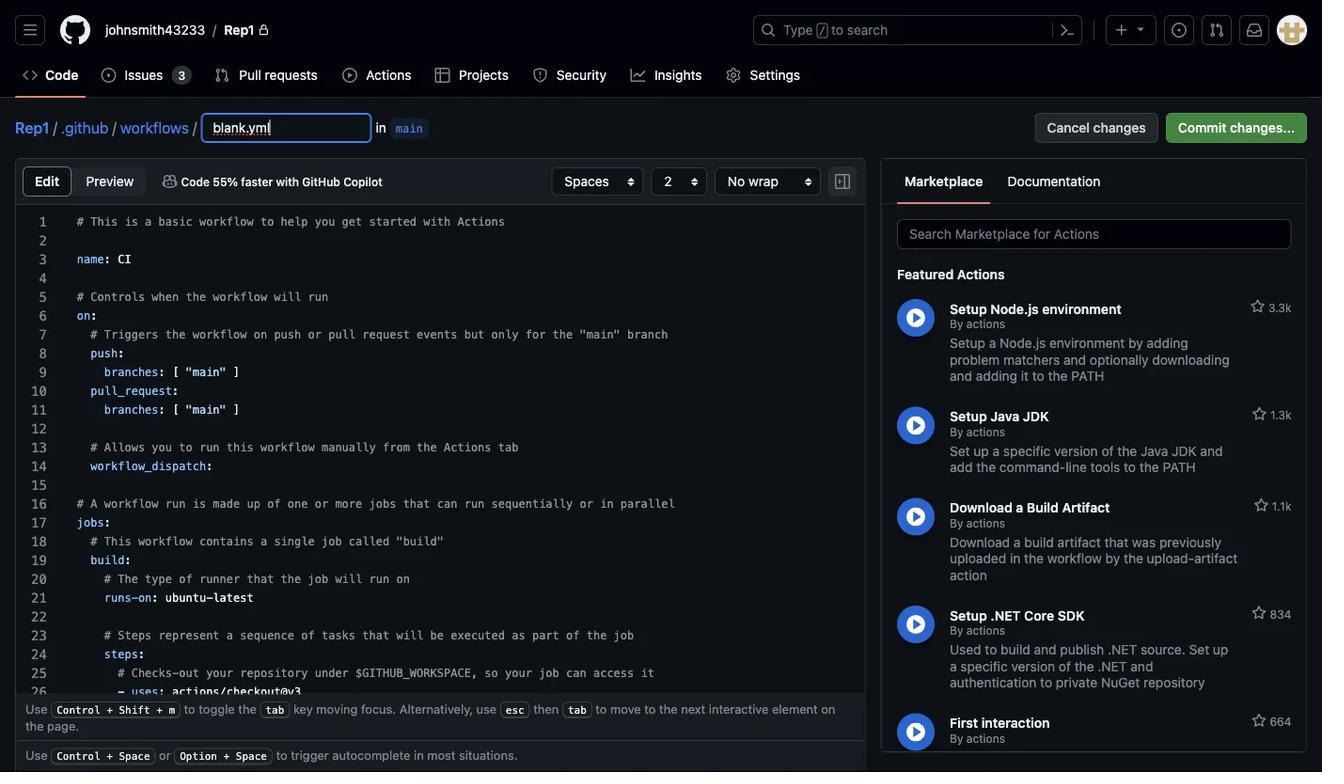 Task type: vqa. For each thing, say whether or not it's contained in the screenshot.
java to the right
yes



Task type: locate. For each thing, give the bounding box(es) containing it.
git pull request image
[[1209, 23, 1224, 38], [215, 68, 230, 83]]

- inside # runs a single command using the runners shell - name : run a one-line script
[[118, 742, 125, 755]]

29
[[31, 741, 47, 756]]

can inside '# steps represent a sequence of tasks that will be executed as part of the job steps : # checks-out your repository under $github_workspace, so your job can access it - uses : actions/checkout@v3'
[[566, 667, 587, 680]]

setup inside setup .net core sdk by actions used to build and publish .net source. set up a specific version of the .net and authentication to private nuget repository
[[949, 607, 987, 623]]

1 horizontal spatial with
[[423, 215, 451, 229]]

0 horizontal spatial rep1 link
[[15, 119, 49, 137]]

/ inside johnsmith43233 /
[[213, 22, 216, 38]]

1 horizontal spatial you
[[315, 215, 335, 229]]

code inside popup button
[[181, 175, 210, 188]]

run down called
[[369, 573, 389, 586]]

repository down source.
[[1143, 675, 1205, 690]]

workflow right a
[[104, 497, 159, 511]]

workflow down artifact
[[1047, 551, 1102, 566]]

workflows link
[[120, 119, 189, 137]]

0 vertical spatial code
[[45, 67, 78, 83]]

actions button
[[897, 299, 934, 337], [897, 407, 934, 444], [897, 498, 934, 536], [897, 606, 934, 643], [897, 713, 934, 751]]

/ for johnsmith43233
[[213, 22, 216, 38]]

1 vertical spatial jobs
[[77, 516, 104, 529]]

will left be
[[396, 629, 423, 642]]

0 horizontal spatial push
[[91, 347, 118, 360]]

their right create at the bottom of the page
[[1201, 749, 1229, 765]]

1 vertical spatial their
[[1062, 766, 1089, 772]]

up inside setup java jdk by actions set up a specific version of the java jdk and add the command-line tools to the path
[[973, 443, 989, 458]]

setup for setup node.js environment
[[949, 301, 987, 316]]

0 horizontal spatial line
[[240, 742, 267, 755]]

represent
[[159, 629, 220, 642]]

4 by from the top
[[949, 624, 963, 637]]

johnsmith43233 /
[[105, 22, 216, 38]]

0 horizontal spatial up
[[247, 497, 260, 511]]

1 horizontal spatial pull
[[1120, 766, 1142, 772]]

in inside # a workflow run is made up of one or more jobs that can run sequentially or in parallel jobs : # this workflow contains a single job called "build" build : # the type of runner that the job will run on runs-on : ubuntu-latest
[[600, 497, 614, 511]]

first interaction by actions greet new contributors when they create their first issue or open their first pull request
[[949, 715, 1229, 772]]

repository
[[240, 667, 308, 680], [1143, 675, 1205, 690]]

rep1 for rep1 / .github / workflows
[[15, 119, 49, 137]]

rep1 link left .github
[[15, 119, 49, 137]]

shift
[[119, 704, 150, 716]]

actions inside actions link
[[366, 67, 411, 83]]

2 - from the top
[[118, 742, 125, 755]]

edit button
[[23, 166, 72, 197]]

Search Marketplace for Actions text field
[[897, 219, 1291, 249]]

the inside # runs a single command using the runners shell - name : run a one-line script
[[322, 723, 342, 736]]

or inside use control + space or option + space to trigger autocomplete in most situations.
[[159, 748, 171, 763]]

workflow_dispatch
[[91, 460, 206, 473]]

by inside setup node.js environment by actions setup a node.js environment by adding problem matchers and optionally downloading and adding it to the path
[[949, 317, 963, 331]]

next
[[681, 702, 705, 716]]

to inside setup node.js environment by actions setup a node.js environment by adding problem matchers and optionally downloading and adding it to the path
[[1032, 368, 1044, 384]]

2 space from the left
[[236, 751, 267, 763]]

esc
[[506, 704, 524, 716]]

up inside # a workflow run is made up of one or more jobs that can run sequentially or in parallel jobs : # this workflow contains a single job called "build" build : # the type of runner that the job will run on runs-on : ubuntu-latest
[[247, 497, 260, 511]]

star image
[[1252, 407, 1267, 422], [1254, 498, 1269, 513], [1251, 606, 1266, 621], [1251, 713, 1266, 728]]

space down command
[[236, 751, 267, 763]]

0 horizontal spatial set
[[949, 443, 970, 458]]

adding
[[1146, 335, 1188, 351], [976, 368, 1017, 384]]

16
[[31, 496, 47, 512]]

0 vertical spatial control
[[57, 704, 100, 716]]

0 vertical spatial environment
[[1042, 301, 1121, 316]]

latest
[[213, 591, 254, 605]]

3 actions image from the top
[[906, 507, 925, 526]]

that
[[403, 497, 430, 511], [1104, 534, 1128, 550], [247, 573, 274, 586], [362, 629, 389, 642]]

actions button for setup .net core sdk
[[897, 606, 934, 643]]

you left get
[[315, 215, 335, 229]]

build for setup
[[1000, 642, 1030, 657]]

0 vertical spatial can
[[437, 497, 457, 511]]

rep1 / .github / workflows
[[15, 119, 189, 137]]

0 horizontal spatial 3
[[39, 252, 47, 267]]

focus.
[[361, 702, 396, 716]]

your right so
[[505, 667, 532, 680]]

1 horizontal spatial space
[[236, 751, 267, 763]]

1 vertical spatial name
[[131, 742, 159, 755]]

11
[[31, 402, 47, 418]]

push
[[274, 328, 301, 341], [91, 347, 118, 360]]

0 horizontal spatial rep1
[[15, 119, 49, 137]]

preview button
[[73, 166, 147, 197]]

copilot image
[[162, 174, 177, 189]]

0 vertical spatial path
[[1071, 368, 1104, 384]]

source.
[[1140, 642, 1185, 657]]

list
[[98, 15, 742, 45], [897, 163, 1110, 200]]

3
[[178, 69, 185, 82], [39, 252, 47, 267]]

1 by from the top
[[949, 317, 963, 331]]

2 vertical spatial up
[[1213, 642, 1228, 657]]

0 vertical spatial version
[[1054, 443, 1098, 458]]

2 setup from the top
[[949, 335, 985, 351]]

2 download from the top
[[949, 534, 1010, 550]]

the right tools
[[1139, 459, 1159, 475]]

jdk up command-
[[1023, 409, 1049, 424]]

rep1 link
[[216, 15, 277, 45], [15, 119, 49, 137]]

adding up downloading
[[1146, 335, 1188, 351]]

to down matchers
[[1032, 368, 1044, 384]]

request inside the first interaction by actions greet new contributors when they create their first issue or open their first pull request
[[1146, 766, 1192, 772]]

1 vertical spatial it
[[641, 667, 654, 680]]

3 actions button from the top
[[897, 498, 934, 536]]

build inside setup .net core sdk by actions used to build and publish .net source. set up a specific version of the .net and authentication to private nuget repository
[[1000, 642, 1030, 657]]

1 horizontal spatial jobs
[[369, 497, 396, 511]]

1 vertical spatial can
[[566, 667, 587, 680]]

preview
[[86, 173, 134, 189]]

/
[[213, 22, 216, 38], [819, 24, 826, 38], [53, 119, 57, 137], [112, 119, 117, 137], [193, 119, 197, 137]]

to left trigger
[[276, 748, 287, 763]]

setup inside setup java jdk by actions set up a specific version of the java jdk and add the command-line tools to the path
[[949, 409, 987, 424]]

0 horizontal spatial name
[[77, 253, 104, 266]]

set
[[949, 443, 970, 458], [1189, 642, 1209, 657]]

code right copilot image
[[181, 175, 210, 188]]

by up add
[[949, 425, 963, 438]]

3 inside 1 2 3 4 5 6 7 8 9 10 11 12 13 14 15 16 17 18 19 20 21 22 23 24 25 26 27 28 29
[[39, 252, 47, 267]]

0 vertical spatial will
[[274, 291, 301, 304]]

rep1 for rep1
[[224, 22, 254, 38]]

version inside setup java jdk by actions set up a specific version of the java jdk and add the command-line tools to the path
[[1054, 443, 1098, 458]]

branches down pull_request
[[104, 403, 159, 417]]

1 vertical spatial specific
[[960, 658, 1007, 674]]

1 vertical spatial request
[[1146, 766, 1192, 772]]

1 horizontal spatial name
[[131, 742, 159, 755]]

1 vertical spatial adding
[[976, 368, 1017, 384]]

1 vertical spatial -
[[118, 742, 125, 755]]

1 control from the top
[[57, 704, 100, 716]]

of up tools
[[1101, 443, 1113, 458]]

4 setup from the top
[[949, 607, 987, 623]]

version up tools
[[1054, 443, 1098, 458]]

actions image for first
[[906, 723, 925, 741]]

0 horizontal spatial path
[[1071, 368, 1104, 384]]

this
[[91, 215, 118, 229], [104, 535, 131, 548]]

1 horizontal spatial is
[[192, 497, 206, 511]]

actions button for setup node.js environment
[[897, 299, 934, 337]]

run inside # controls when the workflow will run on : # triggers the workflow on push or pull request events but only for the "main" branch push : branches : [ "main" ] pull_request : branches : [ "main" ]
[[308, 291, 328, 304]]

homepage image
[[60, 15, 90, 45]]

pull_request
[[91, 385, 172, 398]]

2 vertical spatial will
[[396, 629, 423, 642]]

add
[[949, 459, 972, 475]]

git pull request image for issue opened icon
[[215, 68, 230, 83]]

2 horizontal spatial up
[[1213, 642, 1228, 657]]

0 horizontal spatial adding
[[976, 368, 1017, 384]]

1 first from the left
[[949, 766, 973, 772]]

specific up command-
[[1003, 443, 1050, 458]]

line left tools
[[1065, 459, 1087, 475]]

is inside # a workflow run is made up of one or more jobs that can run sequentially or in parallel jobs : # this workflow contains a single job called "build" build : # the type of runner that the job will run on runs-on : ubuntu-latest
[[192, 497, 206, 511]]

when inside the first interaction by actions greet new contributors when they create their first issue or open their first pull request
[[1093, 749, 1126, 765]]

to inside # allows you to run this workflow manually from the actions tab workflow_dispatch :
[[179, 441, 192, 454]]

run inside # allows you to run this workflow manually from the actions tab workflow_dispatch :
[[199, 441, 220, 454]]

use inside use control + space or option + space to trigger autocomplete in most situations.
[[25, 748, 48, 763]]

the
[[186, 291, 206, 304], [165, 328, 186, 341], [553, 328, 573, 341], [1048, 368, 1067, 384], [417, 441, 437, 454], [1117, 443, 1137, 458], [976, 459, 996, 475], [1139, 459, 1159, 475], [1024, 551, 1043, 566], [1123, 551, 1143, 566], [281, 573, 301, 586], [587, 629, 607, 642], [1074, 658, 1094, 674], [238, 702, 257, 716], [659, 702, 678, 716], [25, 719, 44, 733], [322, 723, 342, 736]]

to right used on the right bottom of the page
[[985, 642, 997, 657]]

request left events at top
[[362, 328, 410, 341]]

actions image
[[906, 308, 925, 327], [906, 416, 925, 435], [906, 507, 925, 526]]

0 vertical spatial java
[[990, 409, 1019, 424]]

a down used on the right bottom of the page
[[949, 658, 957, 674]]

the inside setup node.js environment by actions setup a node.js environment by adding problem matchers and optionally downloading and adding it to the path
[[1048, 368, 1067, 384]]

1 vertical spatial git pull request image
[[215, 68, 230, 83]]

issue opened image
[[101, 68, 116, 83]]

1 horizontal spatial their
[[1201, 749, 1229, 765]]

2 ] from the top
[[233, 403, 240, 417]]

runs-
[[104, 591, 138, 605]]

actions inside setup .net core sdk by actions used to build and publish .net source. set up a specific version of the .net and authentication to private nuget repository
[[966, 624, 1005, 637]]

by up optionally
[[1128, 335, 1143, 351]]

1 vertical spatial [
[[172, 403, 179, 417]]

run left "this"
[[199, 441, 220, 454]]

actions image
[[906, 615, 925, 634], [906, 723, 925, 741]]

: right 17
[[104, 516, 111, 529]]

single
[[274, 535, 315, 548], [179, 723, 220, 736]]

upload-
[[1147, 551, 1194, 566]]

workflow down the 55%
[[199, 215, 254, 229]]

actions inside setup java jdk by actions set up a specific version of the java jdk and add the command-line tools to the path
[[966, 425, 1005, 438]]

- inside '# steps represent a sequence of tasks that will be executed as part of the job steps : # checks-out your repository under $github_workspace, so your job can access it - uses : actions/checkout@v3'
[[118, 686, 125, 699]]

changes...
[[1230, 120, 1295, 135]]

commit
[[1178, 120, 1227, 135]]

0 horizontal spatial list
[[98, 15, 742, 45]]

rep1 left lock icon
[[224, 22, 254, 38]]

8
[[39, 346, 47, 361]]

1 vertical spatial version
[[1011, 658, 1055, 674]]

0 horizontal spatial their
[[1062, 766, 1089, 772]]

actions up add
[[966, 425, 1005, 438]]

a up problem
[[989, 335, 996, 351]]

0 vertical spatial artifact
[[1057, 534, 1101, 550]]

path
[[1071, 368, 1104, 384], [1162, 459, 1195, 475]]

first
[[949, 715, 978, 731]]

1 [ from the top
[[172, 366, 179, 379]]

you inside # allows you to run this workflow manually from the actions tab workflow_dispatch :
[[152, 441, 172, 454]]

tab
[[498, 441, 519, 454], [266, 704, 284, 716], [568, 704, 587, 716]]

star image for download a build artifact that was previously uploaded in the workflow by the upload-artifact action
[[1254, 498, 1269, 513]]

contributors
[[1015, 749, 1089, 765]]

jdk up previously
[[1171, 443, 1196, 458]]

you
[[315, 215, 335, 229], [152, 441, 172, 454]]

25
[[31, 665, 47, 681]]

the down moving
[[322, 723, 342, 736]]

by up problem
[[949, 317, 963, 331]]

line inside # runs a single command using the runners shell - name : run a one-line script
[[240, 742, 267, 755]]

the inside # a workflow run is made up of one or more jobs that can run sequentially or in parallel jobs : # this workflow contains a single job called "build" build : # the type of runner that the job will run on runs-on : ubuntu-latest
[[281, 573, 301, 586]]

1 horizontal spatial up
[[973, 443, 989, 458]]

1 actions from the top
[[966, 317, 1005, 331]]

0 vertical spatial with
[[276, 175, 299, 188]]

1 vertical spatial branches
[[104, 403, 159, 417]]

branches up pull_request
[[104, 366, 159, 379]]

sdk
[[1057, 607, 1084, 623]]

1 vertical spatial up
[[247, 497, 260, 511]]

control inside 'use control + shift + m to toggle the tab key moving focus. alternatively, use esc then tab'
[[57, 704, 100, 716]]

actions up used on the right bottom of the page
[[966, 624, 1005, 637]]

1 actions button from the top
[[897, 299, 934, 337]]

1 vertical spatial set
[[1189, 642, 1209, 657]]

by down artifact
[[1105, 551, 1120, 566]]

will inside # controls when the workflow will run on : # triggers the workflow on push or pull request events but only for the "main" branch push : branches : [ "main" ] pull_request : branches : [ "main" ]
[[274, 291, 301, 304]]

1 vertical spatial path
[[1162, 459, 1195, 475]]

1 horizontal spatial when
[[1093, 749, 1126, 765]]

path inside setup node.js environment by actions setup a node.js environment by adding problem matchers and optionally downloading and adding it to the path
[[1071, 368, 1104, 384]]

action
[[949, 567, 987, 583]]

4 actions from the top
[[966, 624, 1005, 637]]

1 horizontal spatial push
[[274, 328, 301, 341]]

1 horizontal spatial java
[[1140, 443, 1168, 458]]

matchers
[[1003, 352, 1060, 367]]

it inside setup node.js environment by actions setup a node.js environment by adding problem matchers and optionally downloading and adding it to the path
[[1021, 368, 1028, 384]]

a down command-
[[1013, 534, 1020, 550]]

3 by from the top
[[949, 516, 963, 529]]

1 vertical spatial node.js
[[999, 335, 1046, 351]]

2 by from the top
[[949, 425, 963, 438]]

changes
[[1093, 120, 1146, 135]]

1 branches from the top
[[104, 366, 159, 379]]

rep1 left .github
[[15, 119, 49, 137]]

1 actions image from the top
[[906, 308, 925, 327]]

edit
[[35, 173, 59, 189]]

4 actions button from the top
[[897, 606, 934, 643]]

actions inside setup node.js environment by actions setup a node.js environment by adding problem matchers and optionally downloading and adding it to the path
[[966, 317, 1005, 331]]

0 horizontal spatial request
[[362, 328, 410, 341]]

rep1 link up pull
[[216, 15, 277, 45]]

or inside # controls when the workflow will run on : # triggers the workflow on push or pull request events but only for the "main" branch push : branches : [ "main" ] pull_request : branches : [ "main" ]
[[308, 328, 322, 341]]

run down help
[[308, 291, 328, 304]]

0 vertical spatial jobs
[[369, 497, 396, 511]]

by inside download a build artifact by actions download a build artifact that was previously uploaded in the workflow by the upload-artifact action
[[1105, 551, 1120, 566]]

0 horizontal spatial your
[[206, 667, 233, 680]]

1 horizontal spatial adding
[[1146, 335, 1188, 351]]

0 horizontal spatial space
[[119, 751, 150, 763]]

git pull request image inside pull requests link
[[215, 68, 230, 83]]

in inside download a build artifact by actions download a build artifact that was previously uploaded in the workflow by the upload-artifact action
[[1010, 551, 1020, 566]]

/ for type
[[819, 24, 826, 38]]

0 vertical spatial [
[[172, 366, 179, 379]]

a inside setup node.js environment by actions setup a node.js environment by adding problem matchers and optionally downloading and adding it to the path
[[989, 335, 996, 351]]

single inside # a workflow run is made up of one or more jobs that can run sequentially or in parallel jobs : # this workflow contains a single job called "build" build : # the type of runner that the job will run on runs-on : ubuntu-latest
[[274, 535, 315, 548]]

rep1 inside the rep1 link
[[224, 22, 254, 38]]

issues
[[125, 67, 163, 83]]

pull
[[328, 328, 356, 341], [1120, 766, 1142, 772]]

code for code
[[45, 67, 78, 83]]

2 actions button from the top
[[897, 407, 934, 444]]

0 vertical spatial line
[[1065, 459, 1087, 475]]

: up made
[[206, 460, 213, 473]]

actions image for setup node.js environment
[[906, 308, 925, 327]]

or
[[308, 328, 322, 341], [315, 497, 328, 511], [580, 497, 593, 511], [159, 748, 171, 763], [1012, 766, 1024, 772]]

code 55% faster with github copilot
[[181, 175, 382, 188]]

1 horizontal spatial path
[[1162, 459, 1195, 475]]

# this is a basic workflow to help you get started with actions
[[77, 215, 505, 229]]

0 vertical spatial push
[[274, 328, 301, 341]]

0 horizontal spatial repository
[[240, 667, 308, 680]]

the up sequence
[[281, 573, 301, 586]]

under
[[315, 667, 349, 680]]

None text field
[[62, 205, 865, 772]]

key
[[293, 702, 313, 716]]

0 horizontal spatial tab
[[266, 704, 284, 716]]

1 vertical spatial rep1 link
[[15, 119, 49, 137]]

: down the triggers
[[118, 347, 125, 360]]

+
[[106, 704, 113, 716], [156, 704, 162, 716], [106, 751, 113, 763], [223, 751, 230, 763]]

actions image for setup
[[906, 615, 925, 634]]

run
[[172, 742, 192, 755]]

actions right play image
[[366, 67, 411, 83]]

1 vertical spatial actions image
[[906, 416, 925, 435]]

artifact
[[1057, 534, 1101, 550], [1194, 551, 1237, 566]]

specific up authentication at the right of page
[[960, 658, 1007, 674]]

1 vertical spatial ]
[[233, 403, 240, 417]]

it inside '# steps represent a sequence of tasks that will be executed as part of the job steps : # checks-out your repository under $github_workspace, so your job can access it - uses : actions/checkout@v3'
[[641, 667, 654, 680]]

can inside # a workflow run is made up of one or more jobs that can run sequentially or in parallel jobs : # this workflow contains a single job called "build" build : # the type of runner that the job will run on runs-on : ubuntu-latest
[[437, 497, 457, 511]]

search
[[847, 22, 888, 38]]

run
[[308, 291, 328, 304], [199, 441, 220, 454], [165, 497, 186, 511], [464, 497, 485, 511], [369, 573, 389, 586]]

path right tools
[[1162, 459, 1195, 475]]

the inside setup .net core sdk by actions used to build and publish .net source. set up a specific version of the .net and authentication to private nuget repository
[[1074, 658, 1094, 674]]

1 vertical spatial line
[[240, 742, 267, 755]]

5
[[39, 289, 47, 305]]

download down add
[[949, 500, 1012, 515]]

2 control from the top
[[57, 751, 100, 763]]

3 actions from the top
[[966, 516, 1005, 529]]

0 horizontal spatial when
[[152, 291, 179, 304]]

that up the "build"
[[403, 497, 430, 511]]

1 horizontal spatial request
[[1146, 766, 1192, 772]]

1 horizontal spatial tab
[[498, 441, 519, 454]]

# up steps
[[104, 629, 111, 642]]

actions/checkout@v3
[[172, 686, 301, 699]]

java
[[990, 409, 1019, 424], [1140, 443, 1168, 458]]

by
[[949, 317, 963, 331], [949, 425, 963, 438], [949, 516, 963, 529], [949, 624, 963, 637], [949, 732, 963, 745]]

1
[[39, 214, 47, 229]]

to up workflow_dispatch
[[179, 441, 192, 454]]

actions
[[966, 317, 1005, 331], [966, 425, 1005, 438], [966, 516, 1005, 529], [966, 624, 1005, 637], [966, 732, 1005, 745]]

5 by from the top
[[949, 732, 963, 745]]

request inside # controls when the workflow will run on : # triggers the workflow on push or pull request events but only for the "main" branch push : branches : [ "main" ] pull_request : branches : [ "main" ]
[[362, 328, 410, 341]]

path down optionally
[[1071, 368, 1104, 384]]

page.
[[47, 719, 79, 733]]

tab left "key" at the bottom left of the page
[[266, 704, 284, 716]]

1 horizontal spatial line
[[1065, 459, 1087, 475]]

# left allows
[[91, 441, 97, 454]]

graph image
[[631, 68, 646, 83]]

notifications image
[[1247, 23, 1262, 38]]

insights link
[[623, 61, 711, 89]]

will inside '# steps represent a sequence of tasks that will be executed as part of the job steps : # checks-out your repository under $github_workspace, so your job can access it - uses : actions/checkout@v3'
[[396, 629, 423, 642]]

workflow inside download a build artifact by actions download a build artifact that was previously uploaded in the workflow by the upload-artifact action
[[1047, 551, 1102, 566]]

build for download
[[1024, 534, 1054, 550]]

setup for setup .net core sdk
[[949, 607, 987, 623]]

1 vertical spatial .net
[[1107, 642, 1137, 657]]

0 vertical spatial when
[[152, 291, 179, 304]]

/ inside type / to search
[[819, 24, 826, 38]]

actions right "featured"
[[957, 266, 1005, 282]]

0 vertical spatial their
[[1201, 749, 1229, 765]]

java up command-
[[990, 409, 1019, 424]]

alternatively,
[[399, 702, 473, 716]]

by inside setup java jdk by actions set up a specific version of the java jdk and add the command-line tools to the path
[[949, 425, 963, 438]]

a up command-
[[992, 443, 999, 458]]

up right source.
[[1213, 642, 1228, 657]]

version inside setup .net core sdk by actions used to build and publish .net source. set up a specific version of the .net and authentication to private nuget repository
[[1011, 658, 1055, 674]]

to right m
[[184, 702, 195, 716]]

- up shift
[[118, 686, 125, 699]]

0 vertical spatial 3
[[178, 69, 185, 82]]

/ right type
[[819, 24, 826, 38]]

a
[[145, 215, 152, 229], [989, 335, 996, 351], [992, 443, 999, 458], [1016, 500, 1023, 515], [1013, 534, 1020, 550], [260, 535, 267, 548], [226, 629, 233, 642], [949, 658, 957, 674], [165, 723, 172, 736], [199, 742, 206, 755]]

2 your from the left
[[505, 667, 532, 680]]

first right "open"
[[1093, 766, 1117, 772]]

1 use from the top
[[25, 702, 48, 716]]

of inside setup java jdk by actions set up a specific version of the java jdk and add the command-line tools to the path
[[1101, 443, 1113, 458]]

in inside use control + space or option + space to trigger autocomplete in most situations.
[[414, 748, 424, 763]]

0 vertical spatial up
[[973, 443, 989, 458]]

0 vertical spatial you
[[315, 215, 335, 229]]

a right run
[[199, 742, 206, 755]]

control down "page."
[[57, 751, 100, 763]]

0 horizontal spatial can
[[437, 497, 457, 511]]

1 vertical spatial list
[[897, 163, 1110, 200]]

allows
[[104, 441, 145, 454]]

: down controls
[[91, 309, 97, 323]]

can up the "build"
[[437, 497, 457, 511]]

2 use from the top
[[25, 748, 48, 763]]

5 actions button from the top
[[897, 713, 934, 751]]

name
[[77, 253, 104, 266], [131, 742, 159, 755]]

1 vertical spatial with
[[423, 215, 451, 229]]

actions inside download a build artifact by actions download a build artifact that was previously uploaded in the workflow by the upload-artifact action
[[966, 516, 1005, 529]]

0 vertical spatial list
[[98, 15, 742, 45]]

1 horizontal spatial rep1 link
[[216, 15, 277, 45]]

name left the ci
[[77, 253, 104, 266]]

[ down pull_request
[[172, 403, 179, 417]]

node.js
[[990, 301, 1038, 316], [999, 335, 1046, 351]]

3 setup from the top
[[949, 409, 987, 424]]

optionally
[[1089, 352, 1148, 367]]

actions inside the first interaction by actions greet new contributors when they create their first issue or open their first pull request
[[966, 732, 1005, 745]]

to left help
[[260, 215, 274, 229]]

1 - from the top
[[118, 686, 125, 699]]

authentication
[[949, 675, 1036, 690]]

command palette image
[[1060, 23, 1075, 38]]

actions inside # allows you to run this workflow manually from the actions tab workflow_dispatch :
[[444, 441, 491, 454]]

/ left the .github link
[[53, 119, 57, 137]]

1 horizontal spatial jdk
[[1171, 443, 1196, 458]]

get
[[342, 215, 362, 229]]

moving
[[316, 702, 358, 716]]

toggle
[[199, 702, 235, 716]]

space down runs
[[119, 751, 150, 763]]

job left called
[[322, 535, 342, 548]]

[
[[172, 366, 179, 379], [172, 403, 179, 417]]

use inside 'use control + shift + m to toggle the tab key moving focus. alternatively, use esc then tab'
[[25, 702, 48, 716]]

1 vertical spatial code
[[181, 175, 210, 188]]

2 vertical spatial actions image
[[906, 507, 925, 526]]

lock image
[[258, 24, 270, 36]]

a right contains on the bottom of page
[[260, 535, 267, 548]]

by down first
[[949, 732, 963, 745]]

2 actions from the top
[[966, 425, 1005, 438]]

that inside '# steps represent a sequence of tasks that will be executed as part of the job steps : # checks-out your repository under $github_workspace, so your job can access it - uses : actions/checkout@v3'
[[362, 629, 389, 642]]

0 vertical spatial build
[[1024, 534, 1054, 550]]

build inside download a build artifact by actions download a build artifact that was previously uploaded in the workflow by the upload-artifact action
[[1024, 534, 1054, 550]]

when left they
[[1093, 749, 1126, 765]]

pull requests
[[239, 67, 318, 83]]

their
[[1201, 749, 1229, 765], [1062, 766, 1089, 772]]

2 actions image from the top
[[906, 723, 925, 741]]

by inside the first interaction by actions greet new contributors when they create their first issue or open their first pull request
[[949, 732, 963, 745]]

1 vertical spatial you
[[152, 441, 172, 454]]

0 vertical spatial request
[[362, 328, 410, 341]]

0 vertical spatial node.js
[[990, 301, 1038, 316]]

build inside # a workflow run is made up of one or more jobs that can run sequentially or in parallel jobs : # this workflow contains a single job called "build" build : # the type of runner that the job will run on runs-on : ubuntu-latest
[[91, 554, 125, 567]]

1 actions image from the top
[[906, 615, 925, 634]]

up right made
[[247, 497, 260, 511]]

1 horizontal spatial code
[[181, 175, 210, 188]]

control inside use control + space or option + space to trigger autocomplete in most situations.
[[57, 751, 100, 763]]

artifact
[[1062, 500, 1110, 515]]

1 setup from the top
[[949, 301, 987, 316]]

uses
[[131, 686, 159, 699]]

# left the triggers
[[91, 328, 97, 341]]

0 vertical spatial actions image
[[906, 615, 925, 634]]

in right uploaded
[[1010, 551, 1020, 566]]

1 horizontal spatial git pull request image
[[1209, 23, 1224, 38]]

git pull request image for issue opened image
[[1209, 23, 1224, 38]]

used
[[949, 642, 981, 657]]

repository inside setup .net core sdk by actions used to build and publish .net source. set up a specific version of the .net and authentication to private nuget repository
[[1143, 675, 1205, 690]]

setup up used on the right bottom of the page
[[949, 607, 987, 623]]

pull inside the first interaction by actions greet new contributors when they create their first issue or open their first pull request
[[1120, 766, 1142, 772]]

control for or
[[57, 751, 100, 763]]

when inside # controls when the workflow will run on : # triggers the workflow on push or pull request events but only for the "main" branch push : branches : [ "main" ] pull_request : branches : [ "main" ]
[[152, 291, 179, 304]]

build up the
[[91, 554, 125, 567]]

5 actions from the top
[[966, 732, 1005, 745]]

with right faster
[[276, 175, 299, 188]]

1 vertical spatial actions image
[[906, 723, 925, 741]]

2 actions image from the top
[[906, 416, 925, 435]]



Task type: describe. For each thing, give the bounding box(es) containing it.
a left basic
[[145, 215, 152, 229]]

control for +
[[57, 704, 100, 716]]

job up tasks at the left of the page
[[308, 573, 328, 586]]

actions image for setup java jdk
[[906, 416, 925, 435]]

a
[[91, 497, 97, 511]]

shield image
[[533, 68, 548, 83]]

0 vertical spatial "main"
[[580, 328, 620, 341]]

File name text field
[[202, 114, 371, 142]]

code for code 55% faster with github copilot
[[181, 175, 210, 188]]

uploaded
[[949, 551, 1006, 566]]

contains
[[199, 535, 254, 548]]

in left "main"
[[376, 120, 386, 135]]

use
[[476, 702, 497, 716]]

0 horizontal spatial java
[[990, 409, 1019, 424]]

1 vertical spatial "main"
[[186, 366, 226, 379]]

publish
[[1060, 642, 1104, 657]]

55%
[[213, 175, 238, 188]]

$github_workspace,
[[356, 667, 478, 680]]

issue opened image
[[1172, 23, 1187, 38]]

set inside setup .net core sdk by actions used to build and publish .net source. set up a specific version of the .net and authentication to private nuget repository
[[1189, 642, 1209, 657]]

repository inside '# steps represent a sequence of tasks that will be executed as part of the job steps : # checks-out your repository under $github_workspace, so your job can access it - uses : actions/checkout@v3'
[[240, 667, 308, 680]]

1 your from the left
[[206, 667, 233, 680]]

# left controls
[[77, 291, 84, 304]]

triangle down image
[[1133, 21, 1148, 36]]

1 vertical spatial jdk
[[1171, 443, 1196, 458]]

2 vertical spatial "main"
[[186, 403, 226, 417]]

marketplace
[[904, 173, 983, 189]]

# a workflow run is made up of one or more jobs that can run sequentially or in parallel jobs : # this workflow contains a single job called "build" build : # the type of runner that the job will run on runs-on : ubuntu-latest
[[77, 497, 675, 605]]

star image
[[1250, 299, 1265, 314]]

issue
[[977, 766, 1008, 772]]

that up latest
[[247, 573, 274, 586]]

command-
[[999, 459, 1065, 475]]

actions right started
[[457, 215, 505, 229]]

main
[[396, 122, 423, 135]]

setup .net core sdk by actions used to build and publish .net source. set up a specific version of the .net and authentication to private nuget repository
[[949, 607, 1228, 690]]

specific inside setup java jdk by actions set up a specific version of the java jdk and add the command-line tools to the path
[[1003, 443, 1050, 458]]

# inside # runs a single command using the runners shell - name : run a one-line script
[[118, 723, 125, 736]]

one-
[[213, 742, 240, 755]]

: inside # runs a single command using the runners shell - name : run a one-line script
[[159, 742, 165, 755]]

a left build
[[1016, 500, 1023, 515]]

+ right 29
[[106, 751, 113, 763]]

autocomplete
[[332, 748, 410, 763]]

workflows
[[120, 119, 189, 137]]

the right the for
[[553, 328, 573, 341]]

18
[[31, 534, 47, 549]]

the down basic
[[186, 291, 206, 304]]

play image
[[342, 68, 357, 83]]

situations.
[[459, 748, 518, 763]]

set inside setup java jdk by actions set up a specific version of the java jdk and add the command-line tools to the path
[[949, 443, 970, 458]]

# down steps
[[118, 667, 125, 680]]

1.3k
[[1267, 409, 1291, 422]]

a inside # a workflow run is made up of one or more jobs that can run sequentially or in parallel jobs : # this workflow contains a single job called "build" build : # the type of runner that the job will run on runs-on : ubuntu-latest
[[260, 535, 267, 548]]

the right the triggers
[[165, 328, 186, 341]]

a inside setup java jdk by actions set up a specific version of the java jdk and add the command-line tools to the path
[[992, 443, 999, 458]]

the left next
[[659, 702, 678, 716]]

setup node.js environment by actions setup a node.js environment by adding problem matchers and optionally downloading and adding it to the path
[[949, 301, 1229, 384]]

1.1k
[[1269, 500, 1291, 513]]

setup for setup java jdk
[[949, 409, 987, 424]]

then
[[533, 702, 559, 716]]

of left tasks at the left of the page
[[301, 629, 315, 642]]

1 vertical spatial push
[[91, 347, 118, 360]]

use for or
[[25, 748, 48, 763]]

previously
[[1159, 534, 1221, 550]]

+ right option
[[223, 751, 230, 763]]

up inside setup .net core sdk by actions used to build and publish .net source. set up a specific version of the .net and authentication to private nuget repository
[[1213, 642, 1228, 657]]

and down problem
[[949, 368, 972, 384]]

up for made
[[247, 497, 260, 511]]

with inside popup button
[[276, 175, 299, 188]]

0 vertical spatial adding
[[1146, 335, 1188, 351]]

out
[[179, 667, 199, 680]]

834
[[1266, 607, 1291, 621]]

name : ci
[[77, 253, 131, 266]]

0 vertical spatial jdk
[[1023, 409, 1049, 424]]

: down pull_request
[[159, 403, 165, 417]]

and right matchers
[[1063, 352, 1086, 367]]

to right move at the left bottom
[[644, 702, 656, 716]]

1 space from the left
[[119, 751, 150, 763]]

use control + space or option + space to trigger autocomplete in most situations.
[[25, 748, 518, 763]]

2 first from the left
[[1093, 766, 1117, 772]]

workflow up type
[[138, 535, 192, 548]]

more
[[335, 497, 362, 511]]

19
[[31, 552, 47, 568]]

use control + shift + m to toggle the tab key moving focus. alternatively, use esc then tab
[[25, 702, 587, 716]]

workflow right the triggers
[[192, 328, 247, 341]]

# down a
[[91, 535, 97, 548]]

and inside setup java jdk by actions set up a specific version of the java jdk and add the command-line tools to the path
[[1200, 443, 1223, 458]]

actions button for download a build artifact
[[897, 498, 934, 536]]

and down core
[[1034, 642, 1056, 657]]

actions button for setup java jdk
[[897, 407, 934, 444]]

star image for set up a specific version of the java jdk and add the command-line tools to the path
[[1252, 407, 1267, 422]]

# left the
[[104, 573, 111, 586]]

cancel
[[1047, 120, 1090, 135]]

the right add
[[976, 459, 996, 475]]

will inside # a workflow run is made up of one or more jobs that can run sequentially or in parallel jobs : # this workflow contains a single job called "build" build : # the type of runner that the job will run on runs-on : ubuntu-latest
[[335, 573, 362, 586]]

insights
[[655, 67, 702, 83]]

1 ] from the top
[[233, 366, 240, 379]]

+ left m
[[156, 704, 162, 716]]

so
[[485, 667, 498, 680]]

to inside use control + space or option + space to trigger autocomplete in most situations.
[[276, 748, 287, 763]]

26
[[31, 684, 47, 700]]

workflow down # this is a basic workflow to help you get started with actions
[[213, 291, 267, 304]]

1 download from the top
[[949, 500, 1012, 515]]

move
[[610, 702, 641, 716]]

of left one
[[267, 497, 281, 511]]

run down workflow_dispatch
[[165, 497, 186, 511]]

1 2 3 4 5 6 7 8 9 10 11 12 13 14 15 16 17 18 19 20 21 22 23 24 25 26 27 28 29
[[31, 214, 47, 756]]

2 vertical spatial .net
[[1097, 658, 1127, 674]]

to left private
[[1040, 675, 1052, 690]]

cancel changes link
[[1035, 113, 1158, 143]]

code 55% faster with github copilot button
[[154, 168, 391, 195]]

path inside setup java jdk by actions set up a specific version of the java jdk and add the command-line tools to the path
[[1162, 459, 1195, 475]]

actions image for download a build artifact
[[906, 507, 925, 526]]

3.3k
[[1265, 301, 1291, 314]]

triggers
[[104, 328, 159, 341]]

download a build artifact by actions download a build artifact that was previously uploaded in the workflow by the upload-artifact action
[[949, 500, 1237, 583]]

0 vertical spatial rep1 link
[[216, 15, 277, 45]]

+ left shift
[[106, 704, 113, 716]]

to inside 'use control + shift + m to toggle the tab key moving focus. alternatively, use esc then tab'
[[184, 702, 195, 716]]

script
[[274, 742, 315, 755]]

the down 27
[[25, 719, 44, 733]]

code image
[[23, 68, 38, 83]]

0 vertical spatial name
[[77, 253, 104, 266]]

command
[[226, 723, 274, 736]]

type
[[783, 22, 813, 38]]

2 horizontal spatial tab
[[568, 704, 587, 716]]

: up the
[[125, 554, 131, 567]]

help panel image
[[835, 174, 850, 189]]

to left the search
[[831, 22, 844, 38]]

: up pull_request
[[159, 366, 165, 379]]

to inside setup java jdk by actions set up a specific version of the java jdk and add the command-line tools to the path
[[1123, 459, 1136, 475]]

# left a
[[77, 497, 84, 511]]

27
[[31, 703, 47, 718]]

by inside setup .net core sdk by actions used to build and publish .net source. set up a specific version of the .net and authentication to private nuget repository
[[949, 624, 963, 637]]

manually
[[322, 441, 376, 454]]

documentation
[[1007, 173, 1100, 189]]

basic
[[159, 215, 192, 229]]

0 horizontal spatial artifact
[[1057, 534, 1101, 550]]

the inside # allows you to run this workflow manually from the actions tab workflow_dispatch :
[[417, 441, 437, 454]]

21
[[31, 590, 47, 606]]

a inside '# steps represent a sequence of tasks that will be executed as part of the job steps : # checks-out your repository under $github_workspace, so your job can access it - uses : actions/checkout@v3'
[[226, 629, 233, 642]]

line inside setup java jdk by actions set up a specific version of the java jdk and add the command-line tools to the path
[[1065, 459, 1087, 475]]

pull inside # controls when the workflow will run on : # triggers the workflow on push or pull request events but only for the "main" branch push : branches : [ "main" ] pull_request : branches : [ "main" ]
[[328, 328, 356, 341]]

: left the ci
[[104, 253, 111, 266]]

17
[[31, 515, 47, 530]]

settings
[[750, 67, 800, 83]]

star image for used to build and publish .net source. set up a specific version of the .net and authentication to private nuget repository
[[1251, 606, 1266, 621]]

up for set
[[973, 443, 989, 458]]

1 vertical spatial java
[[1140, 443, 1168, 458]]

parallel
[[620, 497, 675, 511]]

or inside the first interaction by actions greet new contributors when they create their first issue or open their first pull request
[[1012, 766, 1024, 772]]

1 horizontal spatial artifact
[[1194, 551, 1237, 566]]

list containing johnsmith43233 /
[[98, 15, 742, 45]]

0 vertical spatial .net
[[990, 607, 1020, 623]]

the down was
[[1123, 551, 1143, 566]]

tools
[[1090, 459, 1120, 475]]

2 branches from the top
[[104, 403, 159, 417]]

: inside # allows you to run this workflow manually from the actions tab workflow_dispatch :
[[206, 460, 213, 473]]

tab inside # allows you to run this workflow manually from the actions tab workflow_dispatch :
[[498, 441, 519, 454]]

0 horizontal spatial is
[[125, 215, 138, 229]]

and down source.
[[1130, 658, 1153, 674]]

specific inside setup .net core sdk by actions used to build and publish .net source. set up a specific version of the .net and authentication to private nuget repository
[[960, 658, 1007, 674]]

a inside setup .net core sdk by actions used to build and publish .net source. set up a specific version of the .net and authentication to private nuget repository
[[949, 658, 957, 674]]

job up then
[[539, 667, 559, 680]]

with inside text field
[[423, 215, 451, 229]]

the down build
[[1024, 551, 1043, 566]]

using
[[281, 723, 315, 736]]

controls
[[91, 291, 145, 304]]

the
[[118, 573, 138, 586]]

1 vertical spatial environment
[[1049, 335, 1125, 351]]

featured actions
[[897, 266, 1005, 282]]

workflow inside # allows you to run this workflow manually from the actions tab workflow_dispatch :
[[260, 441, 315, 454]]

: down steps on the bottom of the page
[[138, 648, 145, 661]]

2
[[39, 233, 47, 248]]

by inside download a build artifact by actions download a build artifact that was previously uploaded in the workflow by the upload-artifact action
[[949, 516, 963, 529]]

edit mode element
[[23, 166, 147, 197]]

setup java jdk by actions set up a specific version of the java jdk and add the command-line tools to the path
[[949, 409, 1223, 475]]

single inside # runs a single command using the runners shell - name : run a one-line script
[[179, 723, 220, 736]]

option
[[180, 751, 217, 763]]

access
[[593, 667, 634, 680]]

shell
[[403, 723, 437, 736]]

list containing marketplace
[[897, 163, 1110, 200]]

of up ubuntu-
[[179, 573, 192, 586]]

the inside '# steps represent a sequence of tasks that will be executed as part of the job steps : # checks-out your repository under $github_workspace, so your job can access it - uses : actions/checkout@v3'
[[587, 629, 607, 642]]

: up workflow_dispatch
[[172, 385, 179, 398]]

# inside # allows you to run this workflow manually from the actions tab workflow_dispatch :
[[91, 441, 97, 454]]

run left sequentially
[[464, 497, 485, 511]]

2 [ from the top
[[172, 403, 179, 417]]

gear image
[[726, 68, 741, 83]]

none text field containing # this is a basic workflow to help you get started with actions
[[62, 205, 865, 772]]

actions button for first interaction
[[897, 713, 934, 751]]

only
[[491, 328, 519, 341]]

# right 1
[[77, 215, 84, 229]]

cancel changes
[[1047, 120, 1146, 135]]

a down m
[[165, 723, 172, 736]]

pull
[[239, 67, 261, 83]]

help
[[281, 215, 308, 229]]

15
[[31, 477, 47, 493]]

executed
[[451, 629, 505, 642]]

0 vertical spatial this
[[91, 215, 118, 229]]

13
[[31, 440, 47, 455]]

commit changes... button
[[1166, 113, 1307, 143]]

name inside # runs a single command using the runners shell - name : run a one-line script
[[131, 742, 159, 755]]

/ for rep1
[[53, 119, 57, 137]]

on inside "to move to the next interactive element on the page."
[[821, 702, 835, 716]]

28
[[31, 722, 47, 737]]

/ right 'workflows' link
[[193, 119, 197, 137]]

to move to the next interactive element on the page.
[[25, 702, 835, 733]]

the up tools
[[1117, 443, 1137, 458]]

that inside download a build artifact by actions download a build artifact that was previously uploaded in the workflow by the upload-artifact action
[[1104, 534, 1128, 550]]

6
[[39, 308, 47, 323]]

be
[[430, 629, 444, 642]]

the inside 'use control + shift + m to toggle the tab key moving focus. alternatively, use esc then tab'
[[238, 702, 257, 716]]

type
[[145, 573, 172, 586]]

12
[[31, 421, 47, 436]]

7
[[39, 327, 47, 342]]

most
[[427, 748, 456, 763]]

star image for greet new contributors when they create their first issue or open their first pull request
[[1251, 713, 1266, 728]]

: down checks-
[[159, 686, 165, 699]]

plus image
[[1114, 23, 1129, 38]]

to left move at the left bottom
[[596, 702, 607, 716]]

trigger
[[291, 748, 329, 763]]

this inside # a workflow run is made up of one or more jobs that can run sequentially or in parallel jobs : # this workflow contains a single job called "build" build : # the type of runner that the job will run on runs-on : ubuntu-latest
[[104, 535, 131, 548]]

by inside setup node.js environment by actions setup a node.js environment by adding problem matchers and optionally downloading and adding it to the path
[[1128, 335, 1143, 351]]

started
[[369, 215, 417, 229]]

job up access
[[614, 629, 634, 642]]

pull requests link
[[207, 61, 327, 89]]

ci
[[118, 253, 131, 266]]

of right part
[[566, 629, 580, 642]]

/ right .github
[[112, 119, 117, 137]]

of inside setup .net core sdk by actions used to build and publish .net source. set up a specific version of the .net and authentication to private nuget repository
[[1058, 658, 1071, 674]]

: down type
[[152, 591, 159, 605]]

use for +
[[25, 702, 48, 716]]

table image
[[435, 68, 450, 83]]

main link
[[390, 118, 429, 138]]



